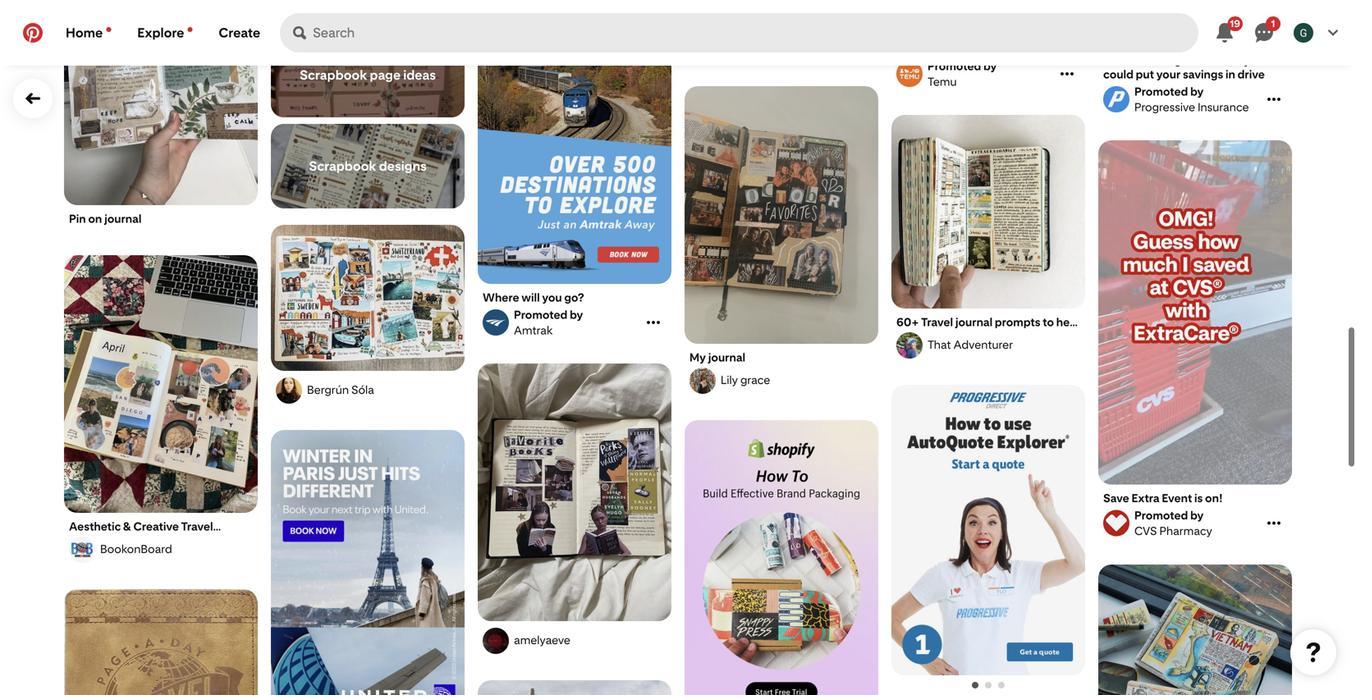 Task type: locate. For each thing, give the bounding box(es) containing it.
bookonboard link
[[66, 537, 255, 563]]

this contains an image of: image
[[271, 225, 465, 372], [478, 364, 672, 622]]

19 button
[[1205, 13, 1245, 53]]

scrapbook designs
[[309, 158, 427, 174]]

lily grace
[[721, 373, 770, 387]]

pin on journal link
[[69, 212, 253, 226]]

explore link
[[124, 13, 206, 53]]

cvs
[[1135, 524, 1157, 538]]

this contains: page-a-day artisan travel journal (diary, vegan leather notebook) image
[[64, 589, 258, 695]]

you right and
[[1244, 53, 1264, 67]]

Search text field
[[313, 13, 1199, 53]]

adventurer
[[954, 338, 1013, 352]]

progressive down this contains an image of: switch to progressive and you could put your savings in drive
[[1156, 53, 1219, 67]]

0 vertical spatial progressive
[[1156, 53, 1219, 67]]

0 horizontal spatial journal
[[104, 212, 142, 226]]

amelyaeve link
[[480, 628, 669, 654]]

progressive inside switch to progressive and you could put your savings in drive
[[1156, 53, 1219, 67]]

scrapbook page ideas
[[300, 67, 436, 83]]

this contains an image of: interview: how an avid traveler chronicles his adventures through illustrated journals image
[[1098, 565, 1292, 695]]

explore
[[137, 25, 184, 41]]

scrapbook left page
[[300, 67, 367, 83]]

0 vertical spatial you
[[1244, 53, 1264, 67]]

this contains an image of: switch to progressive and you could put your savings in drive image
[[1098, 0, 1292, 47]]

you right will
[[542, 291, 562, 305]]

amelyaeve
[[514, 633, 571, 647]]

that
[[928, 338, 951, 352]]

scrapbook inside "link"
[[309, 158, 376, 174]]

1 vertical spatial journal
[[708, 351, 745, 364]]

0 vertical spatial scrapbook
[[300, 67, 367, 83]]

1 vertical spatial scrapbook
[[309, 158, 376, 174]]

1 horizontal spatial find a great rate—even when it's not with us. image
[[985, 682, 992, 689]]

amazon.com link
[[687, 30, 850, 60]]

cvs pharmacy link
[[1101, 509, 1263, 538]]

scrapbook designs link
[[271, 124, 465, 209]]

progressive
[[1156, 53, 1219, 67], [1135, 100, 1195, 114]]

my
[[690, 351, 706, 364]]

scrapbook
[[300, 67, 367, 83], [309, 158, 376, 174]]

this contains an image of: 60+ travel journal prompts to help you document your journey! | that adventurer image
[[892, 115, 1085, 309]]

lily grace link
[[687, 368, 876, 394]]

find a great rate—even when it's not with us. image
[[972, 682, 979, 689], [985, 682, 992, 689]]

you
[[1244, 53, 1264, 67], [542, 291, 562, 305]]

temu
[[928, 75, 957, 89]]

go?​
[[564, 291, 584, 305]]

whisk yourself away to europe this winter with united. image
[[271, 430, 465, 695]]

pin
[[69, 212, 86, 226]]

did you know amtrak services over 500 destinations across the u.s.? it's true! with so many places to see and explore, there's bound to be a station near you. plus, with spacious seating and plenty of legroom, you can get to your destination in comfort and with ease. check it out today and book your next adventure on amtrak. image
[[478, 0, 672, 284]]

1 vertical spatial you
[[542, 291, 562, 305]]

savings
[[1183, 67, 1223, 81]]

designs
[[379, 158, 427, 174]]

scrapbook for scrapbook designs
[[309, 158, 376, 174]]

journal up lily
[[708, 351, 745, 364]]

create
[[219, 25, 260, 41]]

pin on journal
[[69, 212, 142, 226]]

visit "bookonboard.com" to end your search for best travel journal ideas, travel diary inspiration, simple travel book inspo, aesthetic travel scrapbook & art journal. diy travel sketchbook, illustration, prompts, doodles, stickers, bullet packing list, map, cover, templates & layouts, digital/polaroid photos, postcards, roadtrip, my adventure book ideas for your travelers notebook full of creative, vintage & unique pages #traveljournalideas #parisjournal #usajournal #aesthetictraveldiary image
[[64, 255, 258, 514]]

bergrún sóla
[[307, 383, 374, 397]]

0 horizontal spatial you
[[542, 291, 562, 305]]

scrapbook left designs
[[309, 158, 376, 174]]

you inside switch to progressive and you could put your savings in drive
[[1244, 53, 1264, 67]]

0 horizontal spatial this contains an image of: image
[[271, 225, 465, 372]]

1 find a great rate—even when it's not with us. image from the left
[[972, 682, 979, 689]]

pharmacy
[[1160, 524, 1212, 538]]

my journal
[[690, 351, 745, 364]]

progressive insurance
[[1135, 100, 1249, 114]]

amazon.com
[[721, 46, 791, 60]]

create link
[[206, 13, 273, 53]]

1 vertical spatial progressive
[[1135, 100, 1195, 114]]

1 horizontal spatial you
[[1244, 53, 1264, 67]]

journal right on at left
[[104, 212, 142, 226]]

event
[[1162, 491, 1192, 505]]

to
[[1142, 53, 1154, 67]]

0 horizontal spatial find a great rate—even when it's not with us. image
[[972, 682, 979, 689]]

1 horizontal spatial this contains an image of: image
[[478, 364, 672, 622]]

progressive down your
[[1135, 100, 1195, 114]]

switch
[[1103, 53, 1140, 67]]

this contains an image of: how to make a diy travel journal or travel scrapbook 2023 image
[[478, 681, 672, 695]]

on!
[[1205, 491, 1223, 505]]

notifications image
[[106, 27, 111, 32]]

temu link
[[894, 59, 1057, 89]]

packaging came out of a need to protect products during the shipping process, but focusing solely on function means you might be overlooking the potential marketing impact of your packaging. done well, the right packaging and unboxing experience is a chance to deliver a functional product and create a memorable moment for your customers. image
[[685, 420, 878, 695]]

journal
[[104, 212, 142, 226], [708, 351, 745, 364]]

carousel image 0 image
[[892, 385, 1085, 676]]



Task type: vqa. For each thing, say whether or not it's contained in the screenshot.
amelyaeve
yes



Task type: describe. For each thing, give the bounding box(es) containing it.
bookonboard
[[100, 542, 172, 556]]

amtrak
[[514, 323, 553, 337]]

bergrún
[[307, 383, 349, 397]]

scrapbook page ideas link
[[271, 33, 465, 117]]

this contains an image of: image for bergrún sóla
[[271, 225, 465, 372]]

bergrún sóla link
[[273, 378, 462, 404]]

ideas
[[403, 67, 436, 83]]

search icon image
[[293, 26, 306, 39]]

amtrak link
[[480, 308, 643, 337]]

your
[[1156, 67, 1181, 81]]

switch to progressive and you could put your savings in drive
[[1103, 53, 1265, 81]]

save extra event is on!
[[1103, 491, 1223, 505]]

save extra event is on! link
[[1103, 491, 1287, 505]]

will
[[521, 291, 540, 305]]

2 find a great rate—even when it's not with us. image from the left
[[985, 682, 992, 689]]

extra
[[1132, 491, 1160, 505]]

save
[[1103, 491, 1129, 505]]

sóla
[[351, 383, 374, 397]]

this contains an image of: image for amelyaeve
[[478, 364, 672, 622]]

drive
[[1238, 67, 1265, 81]]

find a great rate—even when it's not with us. image
[[998, 682, 1005, 689]]

home
[[66, 25, 103, 41]]

1
[[1271, 17, 1275, 29]]

lily
[[721, 373, 738, 387]]

insurance
[[1198, 100, 1249, 114]]

and
[[1221, 53, 1242, 67]]

greg robinson image
[[1294, 23, 1313, 43]]

grace
[[740, 373, 770, 387]]

where
[[483, 291, 519, 305]]

1 horizontal spatial journal
[[708, 351, 745, 364]]

switch to progressive and you could put your savings in drive link
[[1103, 53, 1287, 81]]

that adventurer
[[928, 338, 1013, 352]]

in
[[1226, 67, 1235, 81]]

cvs pharmacy
[[1135, 524, 1212, 538]]

progressive insurance link
[[1101, 85, 1263, 114]]

scrapbook for scrapbook page ideas
[[300, 67, 367, 83]]

19
[[1230, 17, 1240, 29]]

my journal link
[[690, 351, 873, 364]]

on
[[88, 212, 102, 226]]

where will you go?​ link
[[483, 291, 667, 305]]

page
[[370, 67, 401, 83]]

put
[[1136, 67, 1154, 81]]

this contains an image of: pin on journal image
[[64, 0, 258, 206]]

1 button
[[1245, 13, 1284, 53]]

where will you go?​
[[483, 291, 584, 305]]

this contains an image of: my journal image
[[685, 86, 878, 345]]

that adventurer link
[[894, 332, 1083, 359]]

could
[[1103, 67, 1134, 81]]

0 vertical spatial journal
[[104, 212, 142, 226]]

is
[[1194, 491, 1203, 505]]

notifications image
[[188, 27, 192, 32]]

home link
[[53, 13, 124, 53]]



